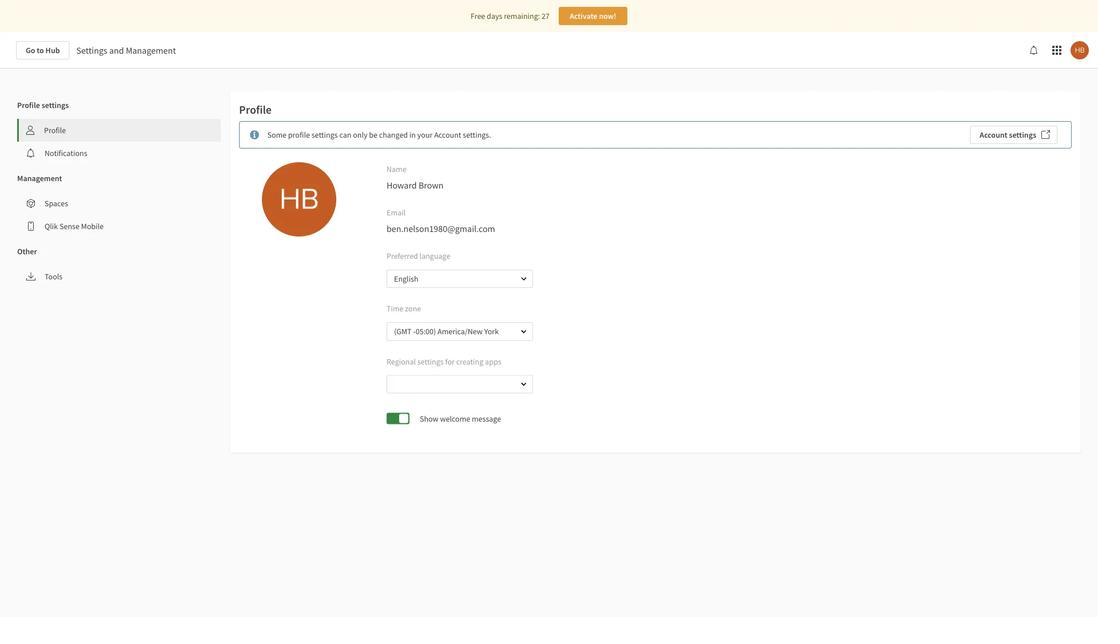 Task type: vqa. For each thing, say whether or not it's contained in the screenshot.
welcome at the bottom
yes



Task type: describe. For each thing, give the bounding box(es) containing it.
time zone
[[387, 304, 421, 314]]

0 vertical spatial howard brown image
[[1071, 41, 1089, 59]]

go to hub
[[26, 45, 60, 55]]

show welcome message
[[420, 414, 501, 424]]

account settings link
[[970, 126, 1058, 144]]

alert containing some profile settings can only be changed in your account settings.
[[239, 121, 1072, 149]]

qlik sense mobile link
[[17, 215, 221, 238]]

tools
[[45, 272, 62, 282]]

free
[[471, 11, 485, 21]]

your
[[417, 130, 433, 140]]

spaces link
[[17, 192, 221, 215]]

1 account from the left
[[434, 130, 461, 140]]

0 horizontal spatial management
[[17, 173, 62, 184]]

preferred language
[[387, 251, 450, 261]]

profile
[[288, 130, 310, 140]]

language
[[420, 251, 450, 261]]

free days remaining: 27
[[471, 11, 550, 21]]

settings for account settings
[[1009, 130, 1036, 140]]

profile link
[[19, 119, 221, 142]]

some profile settings can only be changed in your account settings.
[[267, 130, 491, 140]]

profile settings
[[17, 100, 69, 110]]

activate now! link
[[559, 7, 627, 25]]

now!
[[599, 11, 616, 21]]

27
[[542, 11, 550, 21]]

some
[[267, 130, 287, 140]]

preferred
[[387, 251, 418, 261]]

activate
[[570, 11, 597, 21]]

email ben.nelson1980@gmail.com
[[387, 208, 495, 235]]

qlik sense mobile
[[45, 221, 104, 232]]

name howard brown
[[387, 164, 444, 191]]

message
[[472, 414, 501, 424]]

2 account from the left
[[980, 130, 1008, 140]]



Task type: locate. For each thing, give the bounding box(es) containing it.
0 horizontal spatial howard brown image
[[262, 162, 336, 237]]

brown
[[419, 180, 444, 191]]

settings
[[42, 100, 69, 110], [312, 130, 338, 140], [1009, 130, 1036, 140], [417, 356, 444, 367]]

0 vertical spatial open image
[[521, 276, 527, 283]]

to
[[37, 45, 44, 55]]

go to hub link
[[16, 41, 70, 59]]

regional settings for creating apps
[[387, 356, 501, 367]]

time
[[387, 304, 404, 314]]

spaces
[[45, 198, 68, 209]]

open image
[[521, 276, 527, 283], [521, 328, 527, 335], [521, 381, 527, 388]]

tools link
[[17, 265, 221, 288]]

management right and
[[126, 45, 176, 56]]

for
[[445, 356, 455, 367]]

0 vertical spatial management
[[126, 45, 176, 56]]

management up spaces
[[17, 173, 62, 184]]

open image for preferred language
[[521, 276, 527, 283]]

0 horizontal spatial profile
[[17, 100, 40, 110]]

mobile
[[81, 221, 104, 232]]

open image for time zone
[[521, 328, 527, 335]]

0 horizontal spatial account
[[434, 130, 461, 140]]

alert
[[239, 121, 1072, 149]]

profile
[[17, 100, 40, 110], [239, 103, 272, 117], [44, 125, 66, 136]]

notifications
[[45, 148, 87, 158]]

show
[[420, 414, 439, 424]]

2 horizontal spatial profile
[[239, 103, 272, 117]]

qlik
[[45, 221, 58, 232]]

only
[[353, 130, 368, 140]]

sense
[[60, 221, 79, 232]]

can
[[339, 130, 351, 140]]

email
[[387, 208, 406, 218]]

in
[[409, 130, 416, 140]]

1 open image from the top
[[521, 276, 527, 283]]

profile inside profile link
[[44, 125, 66, 136]]

account
[[434, 130, 461, 140], [980, 130, 1008, 140]]

profile up some
[[239, 103, 272, 117]]

settings.
[[463, 130, 491, 140]]

howard brown image
[[1071, 41, 1089, 59], [262, 162, 336, 237]]

name
[[387, 164, 406, 174]]

settings
[[76, 45, 107, 56]]

open image for regional settings for creating apps
[[521, 381, 527, 388]]

creating
[[456, 356, 483, 367]]

3 open image from the top
[[521, 381, 527, 388]]

profile up notifications
[[44, 125, 66, 136]]

apps
[[485, 356, 501, 367]]

settings for regional settings for creating apps
[[417, 356, 444, 367]]

howard
[[387, 180, 417, 191]]

settings for profile settings
[[42, 100, 69, 110]]

None text field
[[388, 323, 511, 341], [388, 375, 511, 394], [388, 323, 511, 341], [388, 375, 511, 394]]

remaining:
[[504, 11, 540, 21]]

2 vertical spatial open image
[[521, 381, 527, 388]]

other
[[17, 247, 37, 257]]

be
[[369, 130, 378, 140]]

notifications link
[[17, 142, 221, 165]]

1 horizontal spatial management
[[126, 45, 176, 56]]

1 vertical spatial howard brown image
[[262, 162, 336, 237]]

None text field
[[388, 270, 511, 288]]

profile down go
[[17, 100, 40, 110]]

2 open image from the top
[[521, 328, 527, 335]]

1 vertical spatial management
[[17, 173, 62, 184]]

hub
[[46, 45, 60, 55]]

welcome
[[440, 414, 470, 424]]

1 horizontal spatial account
[[980, 130, 1008, 140]]

account settings
[[980, 130, 1036, 140]]

1 horizontal spatial profile
[[44, 125, 66, 136]]

management
[[126, 45, 176, 56], [17, 173, 62, 184]]

changed
[[379, 130, 408, 140]]

and
[[109, 45, 124, 56]]

days
[[487, 11, 502, 21]]

activate now!
[[570, 11, 616, 21]]

1 vertical spatial open image
[[521, 328, 527, 335]]

1 horizontal spatial howard brown image
[[1071, 41, 1089, 59]]

ben.nelson1980@gmail.com
[[387, 223, 495, 235]]

go
[[26, 45, 35, 55]]

settings and management
[[76, 45, 176, 56]]

regional
[[387, 356, 416, 367]]

zone
[[405, 304, 421, 314]]



